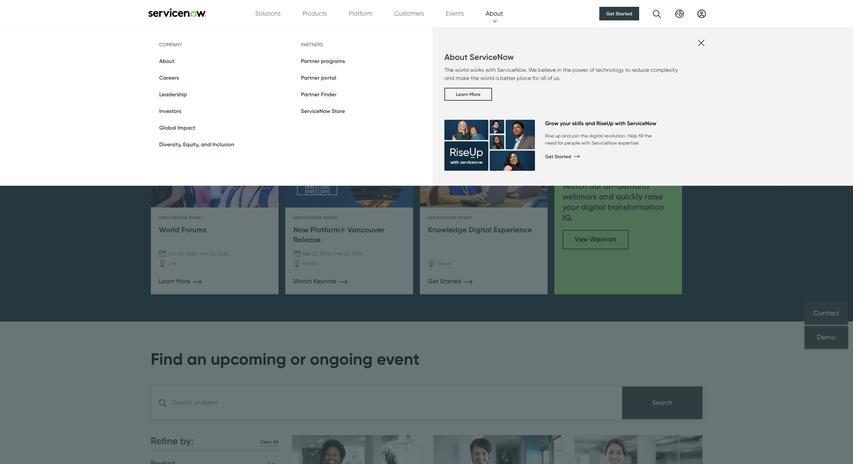 Task type: vqa. For each thing, say whether or not it's contained in the screenshot.
Button
yes



Task type: describe. For each thing, give the bounding box(es) containing it.
grow
[[546, 120, 559, 127]]

platform
[[349, 10, 373, 17]]

people
[[565, 140, 581, 146]]

webinars
[[563, 192, 597, 202]]

partner programs
[[301, 58, 345, 64]]

platform button
[[349, 9, 373, 18]]

find an upcoming or ongoing event
[[151, 349, 420, 370]]

clear all
[[260, 440, 279, 446]]

all
[[273, 440, 279, 446]]

servicenow events
[[151, 55, 342, 82]]

on-
[[604, 181, 618, 192]]

05,
[[178, 251, 184, 257]]

go to servicenow account image
[[698, 9, 706, 18]]

servicenow event for knowledge
[[428, 215, 472, 221]]

power
[[573, 67, 589, 73]]

refine by:
[[151, 436, 194, 448]]

expertise.
[[619, 140, 640, 146]]

partner portal
[[301, 74, 336, 81]]

2023 for now platform® vancouver release
[[320, 251, 330, 257]]

world forums
[[159, 226, 207, 235]]

2 vertical spatial get
[[546, 154, 554, 160]]

sep 22, 2023                                                          -                             mar 22, 2024
[[303, 251, 363, 257]]

event for forums
[[190, 215, 203, 221]]

events
[[446, 10, 464, 17]]

products
[[303, 10, 327, 17]]

portal
[[321, 74, 336, 81]]

rise up and join the digital revolution. help fill the need for people with servicenow expertise.
[[546, 133, 652, 146]]

inspired
[[170, 90, 204, 101]]

a
[[496, 75, 499, 82]]

makes
[[485, 90, 513, 101]]

need
[[546, 140, 557, 146]]

world
[[159, 226, 180, 235]]

an inside "get inspired by our community. join us at an event and see how servicenow makes the world of work, work better for everyone."
[[333, 90, 344, 101]]

knowledge digital experience link
[[428, 226, 540, 241]]

the
[[445, 67, 454, 73]]

partner finder link
[[301, 91, 337, 98]]

or
[[291, 349, 306, 370]]

1 vertical spatial an
[[187, 349, 207, 370]]

raise
[[645, 192, 664, 202]]

believe
[[539, 67, 556, 73]]

global impact link
[[159, 124, 196, 131]]

diversity, equity, and inclusion link
[[159, 141, 234, 148]]

and inside "get inspired by our community. join us at an event and see how servicenow makes the world of work, work better for everyone."
[[373, 90, 391, 101]]

the right in
[[563, 67, 572, 73]]

for inside the world works with servicenow. we believe in the power of technology to reduce complexity and make the world a better place for all of us.
[[533, 75, 539, 82]]

programs
[[321, 58, 345, 64]]

2023 for world forums
[[185, 251, 196, 257]]

- for platform®
[[332, 251, 334, 257]]

store
[[332, 108, 345, 115]]

servicenow up world
[[159, 215, 188, 221]]

of inside "get inspired by our community. join us at an event and see how servicenow makes the world of work, work better for everyone."
[[559, 90, 567, 101]]

company
[[159, 42, 182, 48]]

finder
[[321, 91, 337, 98]]

2 virtual from the left
[[437, 261, 451, 267]]

partner portal link
[[301, 74, 336, 81]]

0 vertical spatial get started link
[[600, 7, 640, 20]]

now platform® vancouver release
[[294, 226, 385, 245]]

global
[[159, 124, 176, 131]]

event inside "get inspired by our community. join us at an event and see how servicenow makes the world of work, work better for everyone."
[[346, 90, 371, 101]]

to
[[626, 67, 631, 73]]

with inside the world works with servicenow. we believe in the power of technology to reduce complexity and make the world a better place for all of us.
[[486, 67, 496, 73]]

0 vertical spatial of
[[590, 67, 595, 73]]

and inside watch our on-demand webinars and quickly raise your digital transformation iq.
[[599, 192, 614, 202]]

sep
[[303, 251, 311, 257]]

and inside rise up and join the digital revolution. help fill the need for people with servicenow expertise.
[[562, 133, 571, 139]]

now
[[294, 226, 309, 235]]

for inside "get inspired by our community. join us at an event and see how servicenow makes the world of work, work better for everyone."
[[647, 90, 659, 101]]

diversity, equity, and inclusion
[[159, 141, 234, 148]]

riseup
[[597, 120, 614, 127]]

by:
[[180, 436, 194, 448]]

we
[[529, 67, 537, 73]]

revolution.
[[604, 133, 627, 139]]

Search an event search field
[[151, 387, 623, 420]]

global impact
[[159, 124, 196, 131]]

see
[[393, 90, 408, 101]]

servicenow store
[[301, 108, 345, 115]]

place
[[517, 75, 532, 82]]

better for events
[[618, 90, 645, 101]]

work
[[595, 90, 616, 101]]

iq.
[[563, 213, 573, 223]]

rise
[[546, 133, 554, 139]]

all
[[541, 75, 547, 82]]

watch
[[563, 181, 588, 192]]

leadership
[[159, 91, 187, 98]]

at
[[320, 90, 330, 101]]

1 vertical spatial event
[[377, 349, 420, 370]]

impact
[[178, 124, 196, 131]]

find
[[151, 349, 183, 370]]

digital inside watch our on-demand webinars and quickly raise your digital transformation iq.
[[582, 203, 606, 213]]

world inside "get inspired by our community. join us at an event and see how servicenow makes the world of work, work better for everyone."
[[532, 90, 556, 101]]

refine
[[151, 436, 178, 448]]

transformation
[[608, 203, 664, 213]]

knowledge
[[428, 226, 467, 235]]

learn more link
[[445, 88, 493, 101]]

2 2023 from the left
[[218, 251, 228, 257]]

careers link
[[159, 74, 179, 81]]

servicenow up knowledge
[[428, 215, 457, 221]]

started for get started link to the bottom
[[555, 154, 572, 160]]

products button
[[303, 9, 327, 18]]

about link
[[159, 58, 175, 64]]

now platform® vancouver release link
[[294, 226, 405, 251]]

and inside the world works with servicenow. we believe in the power of technology to reduce complexity and make the world a better place for all of us.
[[445, 75, 455, 82]]

servicenow image
[[147, 8, 207, 17]]

how
[[411, 90, 429, 101]]

0 horizontal spatial get started
[[546, 154, 572, 160]]

0 horizontal spatial of
[[548, 75, 553, 82]]

partner for partner finder
[[301, 91, 320, 98]]

our inside "get inspired by our community. join us at an event and see how servicenow makes the world of work, work better for everyone."
[[219, 90, 233, 101]]

up
[[556, 133, 561, 139]]

digital inside rise up and join the digital revolution. help fill the need for people with servicenow expertise.
[[590, 133, 603, 139]]

and right skills
[[586, 120, 596, 127]]

diversity,
[[159, 141, 182, 148]]

join
[[572, 133, 580, 139]]



Task type: locate. For each thing, give the bounding box(es) containing it.
about button
[[486, 9, 503, 18]]

3 partner from the top
[[301, 91, 320, 98]]

2 horizontal spatial servicenow event
[[428, 215, 472, 221]]

22,
[[210, 251, 217, 257], [313, 251, 319, 257], [345, 251, 351, 257]]

the inside "get inspired by our community. join us at an event and see how servicenow makes the world of work, work better for everyone."
[[515, 90, 530, 101]]

investors link
[[159, 108, 182, 115]]

partner down partners
[[301, 58, 320, 64]]

2 horizontal spatial with
[[616, 120, 626, 127]]

1 vertical spatial get
[[151, 90, 167, 101]]

0 horizontal spatial event
[[346, 90, 371, 101]]

1 horizontal spatial an
[[333, 90, 344, 101]]

1 horizontal spatial our
[[590, 181, 602, 192]]

forums
[[182, 226, 207, 235]]

2 horizontal spatial event
[[459, 215, 472, 221]]

1 vertical spatial get started link
[[546, 151, 666, 163]]

us.
[[554, 75, 561, 82]]

our inside watch our on-demand webinars and quickly raise your digital transformation iq.
[[590, 181, 602, 192]]

1 vertical spatial started
[[555, 154, 572, 160]]

event up platform®
[[324, 215, 338, 221]]

better inside the world works with servicenow. we believe in the power of technology to reduce complexity and make the world a better place for all of us.
[[501, 75, 516, 82]]

2023 right 05,
[[185, 251, 196, 257]]

2024
[[352, 251, 363, 257]]

servicenow down make
[[431, 90, 483, 101]]

partner finder
[[301, 91, 337, 98]]

better for servicenow
[[501, 75, 516, 82]]

complexity
[[651, 67, 678, 73]]

22, right the mar
[[345, 251, 351, 257]]

0 horizontal spatial started
[[555, 154, 572, 160]]

watch our on-demand webinars and quickly raise your digital transformation iq.
[[563, 181, 664, 223]]

3 2023 from the left
[[320, 251, 330, 257]]

0 horizontal spatial servicenow event
[[159, 215, 203, 221]]

virtual down knowledge
[[437, 261, 451, 267]]

1 horizontal spatial 22,
[[313, 251, 319, 257]]

2 servicenow event from the left
[[294, 215, 338, 221]]

0 horizontal spatial world
[[455, 67, 469, 73]]

2 - from the left
[[332, 251, 334, 257]]

22, right nov on the bottom left of the page
[[210, 251, 217, 257]]

world left a
[[481, 75, 495, 82]]

1 vertical spatial for
[[647, 90, 659, 101]]

and down the the
[[445, 75, 455, 82]]

2 horizontal spatial world
[[532, 90, 556, 101]]

1 vertical spatial digital
[[582, 203, 606, 213]]

0 vertical spatial with
[[486, 67, 496, 73]]

servicenow event up world forums
[[159, 215, 203, 221]]

partner for partner programs
[[301, 58, 320, 64]]

2 vertical spatial with
[[582, 140, 591, 146]]

virtual
[[303, 261, 317, 267], [437, 261, 451, 267]]

and left see
[[373, 90, 391, 101]]

0 horizontal spatial 2023
[[185, 251, 196, 257]]

1 horizontal spatial servicenow event
[[294, 215, 338, 221]]

our left on-
[[590, 181, 602, 192]]

an right the find
[[187, 349, 207, 370]]

skills
[[573, 120, 584, 127]]

an
[[333, 90, 344, 101], [187, 349, 207, 370]]

about for about servicenow
[[445, 52, 468, 62]]

servicenow event up knowledge
[[428, 215, 472, 221]]

1 partner from the top
[[301, 58, 320, 64]]

0 horizontal spatial for
[[533, 75, 539, 82]]

servicenow down us
[[301, 108, 331, 115]]

partner up us
[[301, 74, 320, 81]]

inclusion
[[212, 141, 234, 148]]

servicenow event up platform®
[[294, 215, 338, 221]]

and right up
[[562, 133, 571, 139]]

technology
[[596, 67, 624, 73]]

an right at
[[333, 90, 344, 101]]

0 vertical spatial get
[[607, 11, 615, 17]]

2 horizontal spatial of
[[590, 67, 595, 73]]

join
[[288, 90, 306, 101]]

experience
[[494, 226, 532, 235]]

servicenow
[[470, 52, 514, 62], [151, 55, 269, 82], [431, 90, 483, 101], [301, 108, 331, 115], [628, 120, 657, 127], [592, 140, 618, 146], [159, 215, 188, 221], [294, 215, 323, 221], [428, 215, 457, 221]]

event for digital
[[459, 215, 472, 221]]

the down the place
[[515, 90, 530, 101]]

of
[[590, 67, 595, 73], [548, 75, 553, 82], [559, 90, 567, 101]]

better down to
[[618, 90, 645, 101]]

1 horizontal spatial -
[[332, 251, 334, 257]]

0 horizontal spatial an
[[187, 349, 207, 370]]

servicenow event for world
[[159, 215, 203, 221]]

0 horizontal spatial virtual
[[303, 261, 317, 267]]

1 vertical spatial world
[[481, 75, 495, 82]]

servicenow up works
[[470, 52, 514, 62]]

2 horizontal spatial get
[[607, 11, 615, 17]]

of right all
[[548, 75, 553, 82]]

our right by at the left of page
[[219, 90, 233, 101]]

your up iq.
[[563, 203, 579, 213]]

event up forums
[[190, 215, 203, 221]]

1 horizontal spatial better
[[618, 90, 645, 101]]

your
[[560, 120, 571, 127], [563, 203, 579, 213]]

2 partner from the top
[[301, 74, 320, 81]]

1 horizontal spatial event
[[324, 215, 338, 221]]

2 vertical spatial of
[[559, 90, 567, 101]]

servicenow event for now
[[294, 215, 338, 221]]

0 horizontal spatial about
[[159, 58, 175, 64]]

0 horizontal spatial 22,
[[210, 251, 217, 257]]

grow your skills and riseup with servicenow
[[546, 120, 657, 127]]

clear
[[260, 440, 272, 446]]

1 event from the left
[[190, 215, 203, 221]]

0 vertical spatial an
[[333, 90, 344, 101]]

for left all
[[533, 75, 539, 82]]

about
[[486, 10, 503, 17], [445, 52, 468, 62], [159, 58, 175, 64]]

mar
[[335, 251, 344, 257]]

virtual down sep
[[303, 261, 317, 267]]

everyone.
[[661, 90, 703, 101]]

partner left at
[[301, 91, 320, 98]]

2 horizontal spatial 22,
[[345, 251, 351, 257]]

2 event from the left
[[324, 215, 338, 221]]

and down on-
[[599, 192, 614, 202]]

1 vertical spatial with
[[616, 120, 626, 127]]

servicenow up fill
[[628, 120, 657, 127]]

None button
[[623, 387, 703, 420]]

servicenow.
[[498, 67, 528, 73]]

servicenow up by at the left of page
[[151, 55, 269, 82]]

0 horizontal spatial event
[[190, 215, 203, 221]]

about for about link
[[159, 58, 175, 64]]

0 horizontal spatial get
[[151, 90, 167, 101]]

more
[[470, 91, 481, 98]]

make
[[456, 75, 470, 82]]

1 vertical spatial better
[[618, 90, 645, 101]]

event for platform®
[[324, 215, 338, 221]]

2023 left the mar
[[320, 251, 330, 257]]

digital
[[469, 226, 492, 235]]

2 horizontal spatial 2023
[[320, 251, 330, 257]]

1 vertical spatial get started
[[546, 154, 572, 160]]

get inside "get inspired by our community. join us at an event and see how servicenow makes the world of work, work better for everyone."
[[151, 90, 167, 101]]

22, for forums
[[210, 251, 217, 257]]

and right equity, on the top of page
[[201, 141, 211, 148]]

with
[[486, 67, 496, 73], [616, 120, 626, 127], [582, 140, 591, 146]]

0 vertical spatial world
[[455, 67, 469, 73]]

reduce
[[632, 67, 650, 73]]

1 horizontal spatial with
[[582, 140, 591, 146]]

with up revolution.
[[616, 120, 626, 127]]

platform®
[[311, 226, 346, 235]]

better inside "get inspired by our community. join us at an event and see how servicenow makes the world of work, work better for everyone."
[[618, 90, 645, 101]]

0 vertical spatial started
[[616, 11, 633, 17]]

1 horizontal spatial started
[[616, 11, 633, 17]]

0 vertical spatial event
[[346, 90, 371, 101]]

servicenow inside "get inspired by our community. join us at an event and see how servicenow makes the world of work, work better for everyone."
[[431, 90, 483, 101]]

2 22, from the left
[[313, 251, 319, 257]]

your inside watch our on-demand webinars and quickly raise your digital transformation iq.
[[563, 203, 579, 213]]

servicenow store link
[[301, 108, 345, 115]]

22, for platform®
[[345, 251, 351, 257]]

-
[[197, 251, 200, 257], [332, 251, 334, 257]]

1 vertical spatial of
[[548, 75, 553, 82]]

1 vertical spatial your
[[563, 203, 579, 213]]

1 horizontal spatial of
[[559, 90, 567, 101]]

with right people
[[582, 140, 591, 146]]

0 vertical spatial your
[[560, 120, 571, 127]]

equity,
[[183, 141, 200, 148]]

better down "servicenow."
[[501, 75, 516, 82]]

the right join
[[581, 133, 588, 139]]

the right fill
[[645, 133, 652, 139]]

1 - from the left
[[197, 251, 200, 257]]

0 horizontal spatial with
[[486, 67, 496, 73]]

- left the mar
[[332, 251, 334, 257]]

get
[[607, 11, 615, 17], [151, 90, 167, 101], [546, 154, 554, 160]]

0 vertical spatial our
[[219, 90, 233, 101]]

3 servicenow event from the left
[[428, 215, 472, 221]]

2 vertical spatial world
[[532, 90, 556, 101]]

partner for partner portal
[[301, 74, 320, 81]]

learn
[[456, 91, 469, 98]]

demand
[[618, 181, 650, 192]]

1 horizontal spatial 2023
[[218, 251, 228, 257]]

2023 right nov on the bottom left of the page
[[218, 251, 228, 257]]

1 horizontal spatial for
[[558, 140, 564, 146]]

2 horizontal spatial for
[[647, 90, 659, 101]]

ongoing
[[310, 349, 373, 370]]

1 horizontal spatial get
[[546, 154, 554, 160]]

0 horizontal spatial better
[[501, 75, 516, 82]]

1 2023 from the left
[[185, 251, 196, 257]]

get started link
[[600, 7, 640, 20], [546, 151, 666, 163]]

clear all button
[[260, 439, 279, 447]]

partners
[[301, 42, 323, 48]]

the down works
[[471, 75, 479, 82]]

events
[[275, 55, 342, 82]]

partner programs link
[[301, 58, 345, 64]]

digital down webinars
[[582, 203, 606, 213]]

started for the top get started link
[[616, 11, 633, 17]]

0 vertical spatial for
[[533, 75, 539, 82]]

world down all
[[532, 90, 556, 101]]

get inspired by our community. join us at an event and see how servicenow makes the world of work, work better for everyone.
[[151, 90, 703, 116]]

2 horizontal spatial about
[[486, 10, 503, 17]]

22, right sep
[[313, 251, 319, 257]]

0 horizontal spatial our
[[219, 90, 233, 101]]

our
[[219, 90, 233, 101], [590, 181, 602, 192]]

by
[[206, 90, 217, 101]]

work,
[[570, 90, 593, 101]]

servicenow up now
[[294, 215, 323, 221]]

1 servicenow event from the left
[[159, 215, 203, 221]]

about for about dropdown button
[[486, 10, 503, 17]]

get started
[[607, 11, 633, 17], [546, 154, 572, 160]]

1 vertical spatial partner
[[301, 74, 320, 81]]

0 vertical spatial better
[[501, 75, 516, 82]]

2023
[[185, 251, 196, 257], [218, 251, 228, 257], [320, 251, 330, 257]]

knowledge digital experience
[[428, 226, 532, 235]]

3 event from the left
[[459, 215, 472, 221]]

- for forums
[[197, 251, 200, 257]]

help
[[628, 133, 638, 139]]

0 vertical spatial partner
[[301, 58, 320, 64]]

1 horizontal spatial virtual
[[437, 261, 451, 267]]

your left skills
[[560, 120, 571, 127]]

0 horizontal spatial -
[[197, 251, 200, 257]]

for down up
[[558, 140, 564, 146]]

servicenow event
[[159, 215, 203, 221], [294, 215, 338, 221], [428, 215, 472, 221]]

2 vertical spatial partner
[[301, 91, 320, 98]]

of right power on the right of the page
[[590, 67, 595, 73]]

works
[[470, 67, 484, 73]]

with up a
[[486, 67, 496, 73]]

the
[[563, 67, 572, 73], [471, 75, 479, 82], [515, 90, 530, 101], [581, 133, 588, 139], [645, 133, 652, 139]]

for inside rise up and join the digital revolution. help fill the need for people with servicenow expertise.
[[558, 140, 564, 146]]

world up make
[[455, 67, 469, 73]]

with inside rise up and join the digital revolution. help fill the need for people with servicenow expertise.
[[582, 140, 591, 146]]

3 22, from the left
[[345, 251, 351, 257]]

0 vertical spatial get started
[[607, 11, 633, 17]]

1 horizontal spatial get started
[[607, 11, 633, 17]]

better
[[501, 75, 516, 82], [618, 90, 645, 101]]

oct
[[168, 251, 176, 257]]

solutions button
[[255, 9, 281, 18]]

1 vertical spatial our
[[590, 181, 602, 192]]

careers
[[159, 74, 179, 81]]

about servicenow
[[445, 52, 514, 62]]

0 vertical spatial digital
[[590, 133, 603, 139]]

2 vertical spatial for
[[558, 140, 564, 146]]

for down 'reduce' on the right
[[647, 90, 659, 101]]

1 horizontal spatial about
[[445, 52, 468, 62]]

1 horizontal spatial event
[[377, 349, 420, 370]]

of down us.
[[559, 90, 567, 101]]

investors
[[159, 108, 182, 115]]

1 horizontal spatial world
[[481, 75, 495, 82]]

world forums link
[[159, 226, 270, 241]]

servicenow down revolution.
[[592, 140, 618, 146]]

the world works with servicenow. we believe in the power of technology to reduce complexity and make the world a better place for all of us.
[[445, 67, 678, 82]]

digital down grow your skills and riseup with servicenow
[[590, 133, 603, 139]]

vancouver
[[348, 226, 385, 235]]

1 virtual from the left
[[303, 261, 317, 267]]

nov
[[201, 251, 209, 257]]

event up knowledge digital experience
[[459, 215, 472, 221]]

1 22, from the left
[[210, 251, 217, 257]]

- left nov on the bottom left of the page
[[197, 251, 200, 257]]

quickly
[[616, 192, 643, 202]]

servicenow inside rise up and join the digital revolution. help fill the need for people with servicenow expertise.
[[592, 140, 618, 146]]



